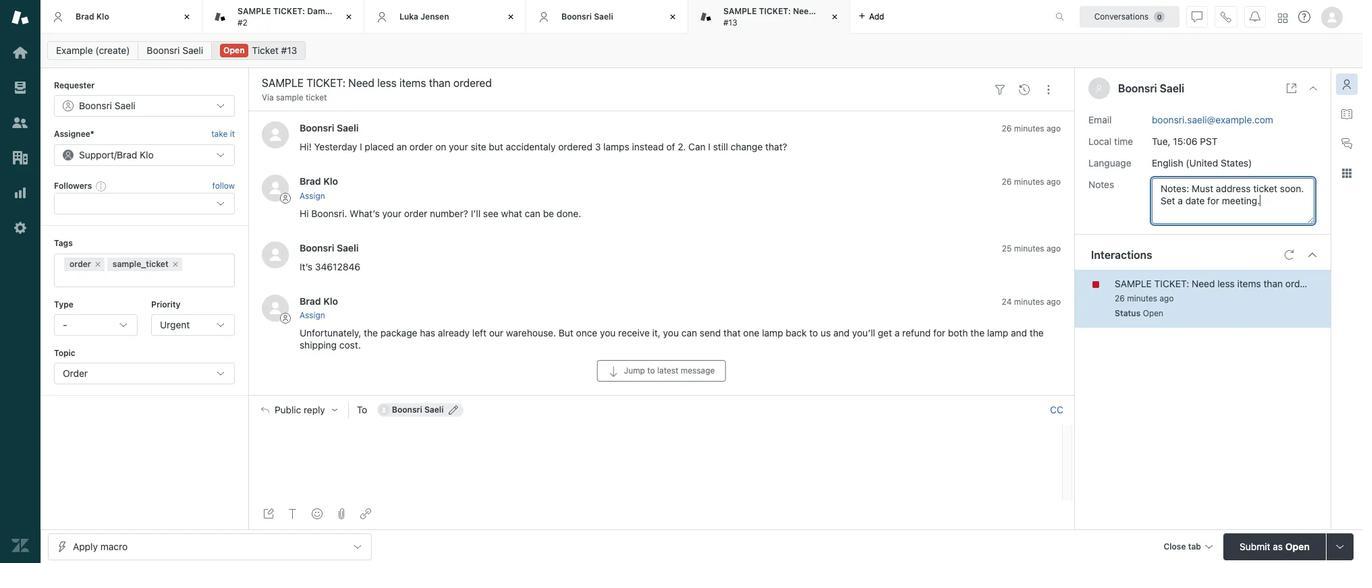 Task type: vqa. For each thing, say whether or not it's contained in the screenshot.
leave
no



Task type: describe. For each thing, give the bounding box(es) containing it.
24 minutes ago text field
[[1002, 297, 1061, 307]]

draft mode image
[[263, 509, 274, 520]]

but
[[559, 327, 574, 339]]

boonsri.
[[311, 208, 347, 219]]

saeli inside tab
[[594, 11, 613, 21]]

(united
[[1186, 157, 1218, 168]]

apps image
[[1342, 168, 1353, 179]]

brad inside assignee* element
[[117, 149, 137, 160]]

tab
[[1188, 542, 1201, 552]]

product
[[347, 6, 378, 16]]

user image
[[1097, 85, 1102, 92]]

requester
[[54, 80, 95, 90]]

close image inside boonsri saeli tab
[[666, 10, 680, 24]]

24 minutes ago
[[1002, 297, 1061, 307]]

15:06
[[1173, 135, 1198, 147]]

format text image
[[288, 509, 298, 520]]

2 vertical spatial order
[[70, 259, 91, 269]]

ticket
[[252, 45, 279, 56]]

it's
[[300, 261, 313, 272]]

customers image
[[11, 114, 29, 132]]

it's 34612846
[[300, 261, 361, 272]]

main element
[[0, 0, 40, 564]]

klo up unfortunately,
[[323, 295, 338, 307]]

ordered for sample ticket: need less items than ordered 26 minutes ago status open
[[1286, 278, 1320, 289]]

secondary element
[[40, 37, 1363, 64]]

boonsri inside secondary element
[[147, 45, 180, 56]]

2 i from the left
[[708, 141, 711, 153]]

assign for hi
[[300, 191, 325, 201]]

1 you from the left
[[600, 327, 616, 339]]

requester element
[[54, 95, 235, 117]]

placed
[[365, 141, 394, 153]]

add attachment image
[[336, 509, 347, 520]]

close image
[[180, 10, 194, 24]]

klo inside assignee* element
[[140, 149, 154, 160]]

views image
[[11, 79, 29, 97]]

receive
[[618, 327, 650, 339]]

1 avatar image from the top
[[262, 122, 289, 149]]

boonsri saeli link for it's
[[300, 242, 359, 254]]

Notes: Must address ticket soon. Set a date for meeting. text field
[[1152, 178, 1315, 224]]

reporting image
[[11, 184, 29, 202]]

one
[[743, 327, 760, 339]]

local
[[1089, 135, 1112, 147]]

back
[[786, 327, 807, 339]]

take
[[211, 129, 228, 139]]

public
[[275, 405, 301, 416]]

1 and from the left
[[834, 327, 850, 339]]

less for sample ticket: need less items than ordered #13
[[816, 6, 832, 16]]

language
[[1089, 157, 1132, 168]]

add button
[[850, 0, 893, 33]]

both
[[948, 327, 968, 339]]

english (united states)
[[1152, 157, 1252, 168]]

edit user image
[[449, 406, 459, 415]]

an
[[397, 141, 407, 153]]

tue,
[[1152, 135, 1171, 147]]

sample for sample ticket: need less items than ordered 26 minutes ago status open
[[1115, 278, 1152, 289]]

saeli inside requester element
[[115, 100, 135, 112]]

sample for sample ticket: need less items than ordered #13
[[724, 6, 757, 16]]

reply
[[304, 405, 325, 416]]

via sample ticket
[[262, 92, 327, 103]]

that?
[[765, 141, 787, 153]]

than for sample ticket: need less items than ordered 26 minutes ago status open
[[1264, 278, 1283, 289]]

close
[[1164, 542, 1186, 552]]

26 inside sample ticket: need less items than ordered 26 minutes ago status open
[[1115, 293, 1125, 303]]

of
[[666, 141, 675, 153]]

type
[[54, 299, 73, 310]]

26 for 26 minutes ago text field
[[1002, 124, 1012, 134]]

brad klo
[[76, 11, 109, 21]]

minutes inside sample ticket: need less items than ordered 26 minutes ago status open
[[1127, 293, 1158, 303]]

-
[[63, 319, 67, 331]]

ordered inside conversationlabel log
[[558, 141, 593, 153]]

remove image
[[94, 260, 102, 268]]

that
[[724, 327, 741, 339]]

26 minutes ago text field
[[1002, 124, 1061, 134]]

a
[[895, 327, 900, 339]]

sample ticket: need less items than ordered #13
[[724, 6, 910, 27]]

items for sample ticket: need less items than ordered #13
[[834, 6, 856, 16]]

ticket
[[306, 92, 327, 103]]

take it
[[211, 129, 235, 139]]

to inside unfortunately, the package has already left our warehouse. but once you receive it, you can send that one lamp back to us and you'll get a refund for both the lamp and the shipping cost.
[[809, 327, 818, 339]]

knowledge image
[[1342, 109, 1353, 119]]

- button
[[54, 314, 138, 336]]

tabs tab list
[[40, 0, 1041, 34]]

jump
[[624, 366, 645, 376]]

24
[[1002, 297, 1012, 307]]

remove image
[[171, 260, 179, 268]]

but
[[489, 141, 503, 153]]

see
[[483, 208, 499, 219]]

sample
[[276, 92, 303, 103]]

message
[[681, 366, 715, 376]]

it
[[230, 129, 235, 139]]

be
[[543, 208, 554, 219]]

support
[[79, 149, 114, 160]]

unfortunately,
[[300, 327, 361, 339]]

1 i from the left
[[360, 141, 362, 153]]

ago inside sample ticket: need less items than ordered 26 minutes ago status open
[[1160, 293, 1174, 303]]

damaged
[[307, 6, 345, 16]]

i'll
[[471, 208, 481, 219]]

tab containing sample ticket: need less items than ordered
[[688, 0, 910, 34]]

open inside sample ticket: need less items than ordered 26 minutes ago status open
[[1143, 308, 1164, 318]]

time
[[1114, 135, 1133, 147]]

example (create)
[[56, 45, 130, 56]]

once
[[576, 327, 598, 339]]

brad down it's
[[300, 295, 321, 307]]

0 vertical spatial can
[[525, 208, 541, 219]]

hi boonsri. what's your order number? i'll see what can be done.
[[300, 208, 581, 219]]

pst
[[1200, 135, 1218, 147]]

luka jensen
[[400, 11, 449, 21]]

than for sample ticket: need less items than ordered #13
[[858, 6, 876, 16]]

boonsri.saeli@example.com image
[[378, 405, 389, 416]]

refund
[[902, 327, 931, 339]]

jump to latest message
[[624, 366, 715, 376]]

button displays agent's chat status as invisible. image
[[1192, 11, 1203, 22]]

4 avatar image from the top
[[262, 295, 289, 322]]

instead
[[632, 141, 664, 153]]

assign for unfortunately,
[[300, 310, 325, 321]]

conversationlabel log
[[248, 111, 1075, 396]]

to inside button
[[647, 366, 655, 376]]

via
[[262, 92, 274, 103]]

boonsri saeli inside secondary element
[[147, 45, 203, 56]]

public reply
[[275, 405, 325, 416]]

customer context image
[[1342, 79, 1353, 90]]

boonsri inside requester element
[[79, 100, 112, 112]]

less for sample ticket: need less items than ordered 26 minutes ago status open
[[1218, 278, 1235, 289]]

number?
[[430, 208, 468, 219]]

boonsri.saeli@example.com
[[1152, 114, 1274, 125]]

minutes for hi! yesterday i placed an order on your site but accidentaly ordered 3 lamps instead of 2. can i still change that?
[[1014, 124, 1045, 134]]

ago for it's 34612846
[[1047, 243, 1061, 254]]

assign button for hi
[[300, 190, 325, 202]]

klo up boonsri.
[[323, 176, 338, 187]]

need for sample ticket: need less items than ordered #13
[[793, 6, 814, 16]]

conversations
[[1095, 11, 1149, 21]]

34612846
[[315, 261, 361, 272]]

boonsri saeli link for hi!
[[300, 122, 359, 134]]

need for sample ticket: need less items than ordered 26 minutes ago status open
[[1192, 278, 1215, 289]]

ticket: for sample ticket: need less items than ordered 26 minutes ago status open
[[1155, 278, 1189, 289]]

boonsri saeli inside tab
[[562, 11, 613, 21]]

example (create) button
[[47, 41, 139, 60]]

close tab
[[1164, 542, 1201, 552]]

get
[[878, 327, 892, 339]]

25
[[1002, 243, 1012, 254]]

boonsri saeli tab
[[526, 0, 688, 34]]

jensen
[[421, 11, 449, 21]]

#13 inside secondary element
[[281, 45, 297, 56]]

sample_ticket
[[113, 259, 169, 269]]

3 the from the left
[[1030, 327, 1044, 339]]

minutes for unfortunately, the package has already left our warehouse. but once you receive it, you can send that one lamp back to us and you'll get a refund for both the lamp and the shipping cost.
[[1014, 297, 1045, 307]]

can inside unfortunately, the package has already left our warehouse. but once you receive it, you can send that one lamp back to us and you'll get a refund for both the lamp and the shipping cost.
[[682, 327, 697, 339]]

klo inside tab
[[96, 11, 109, 21]]

brad klo tab
[[40, 0, 202, 34]]

ticket #13
[[252, 45, 297, 56]]

tab containing sample ticket: damaged product
[[202, 0, 378, 34]]

view more details image
[[1286, 83, 1297, 94]]

#2
[[238, 17, 248, 27]]

add link (cmd k) image
[[360, 509, 371, 520]]

boonsri inside tab
[[562, 11, 592, 21]]

26 minutes ago for 26 minutes ago text field
[[1002, 124, 1061, 134]]

assignee* element
[[54, 144, 235, 166]]

zendesk products image
[[1278, 13, 1288, 23]]

what
[[501, 208, 522, 219]]

change
[[731, 141, 763, 153]]



Task type: locate. For each thing, give the bounding box(es) containing it.
1 horizontal spatial your
[[449, 141, 468, 153]]

i left still in the right of the page
[[708, 141, 711, 153]]

interactions
[[1091, 249, 1153, 261]]

2 brad klo link from the top
[[300, 295, 338, 307]]

0 horizontal spatial sample
[[238, 6, 271, 16]]

already
[[438, 327, 470, 339]]

sample ticket: damaged product #2
[[238, 6, 378, 27]]

ordered for sample ticket: need less items than ordered #13
[[878, 6, 910, 16]]

sample up #2
[[238, 6, 271, 16]]

minutes up status
[[1127, 293, 1158, 303]]

brad klo link for hi
[[300, 176, 338, 187]]

i left the placed
[[360, 141, 362, 153]]

the right both
[[971, 327, 985, 339]]

items inside sample ticket: need less items than ordered 26 minutes ago status open
[[1237, 278, 1261, 289]]

1 vertical spatial brad klo assign
[[300, 295, 338, 321]]

brad klo link up unfortunately,
[[300, 295, 338, 307]]

can left be
[[525, 208, 541, 219]]

has
[[420, 327, 435, 339]]

1 horizontal spatial open
[[1143, 308, 1164, 318]]

order
[[410, 141, 433, 153], [404, 208, 427, 219], [70, 259, 91, 269]]

ordered inside sample ticket: need less items than ordered 26 minutes ago status open
[[1286, 278, 1320, 289]]

warehouse.
[[506, 327, 556, 339]]

26 minutes ago for the leftmost 26 minutes ago text box
[[1002, 177, 1061, 187]]

and down 24
[[1011, 327, 1027, 339]]

need inside sample ticket: need less items than ordered 26 minutes ago status open
[[1192, 278, 1215, 289]]

26 minutes ago text field up status
[[1115, 293, 1174, 303]]

26 down filter image
[[1002, 124, 1012, 134]]

zendesk image
[[11, 537, 29, 555]]

1 horizontal spatial lamp
[[987, 327, 1009, 339]]

you
[[600, 327, 616, 339], [663, 327, 679, 339]]

26 minutes ago down 26 minutes ago text field
[[1002, 177, 1061, 187]]

0 horizontal spatial and
[[834, 327, 850, 339]]

submit as open
[[1240, 541, 1310, 552]]

0 horizontal spatial ticket:
[[273, 6, 305, 16]]

klo right /
[[140, 149, 154, 160]]

26 for the leftmost 26 minutes ago text box
[[1002, 177, 1012, 187]]

lamp down 24
[[987, 327, 1009, 339]]

ticket: for sample ticket: need less items than ordered #13
[[759, 6, 791, 16]]

1 horizontal spatial tab
[[688, 0, 910, 34]]

need inside sample ticket: need less items than ordered #13
[[793, 6, 814, 16]]

order left remove icon
[[70, 259, 91, 269]]

1 vertical spatial can
[[682, 327, 697, 339]]

1 vertical spatial 26 minutes ago
[[1002, 177, 1061, 187]]

to
[[809, 327, 818, 339], [647, 366, 655, 376]]

0 vertical spatial brad klo link
[[300, 176, 338, 187]]

1 brad klo assign from the top
[[300, 176, 338, 201]]

lamp right the one
[[762, 327, 783, 339]]

26 down 26 minutes ago text field
[[1002, 177, 1012, 187]]

26 minutes ago text field
[[1002, 177, 1061, 187], [1115, 293, 1174, 303]]

ticket actions image
[[1043, 84, 1054, 95]]

1 horizontal spatial #13
[[724, 17, 737, 27]]

sample up secondary element
[[724, 6, 757, 16]]

minutes for it's 34612846
[[1014, 243, 1045, 254]]

1 vertical spatial need
[[1192, 278, 1215, 289]]

displays possible ticket submission types image
[[1335, 542, 1346, 552]]

boonsri saeli link inside secondary element
[[138, 41, 212, 60]]

your right the on
[[449, 141, 468, 153]]

2 and from the left
[[1011, 327, 1027, 339]]

public reply button
[[249, 396, 348, 425]]

2 avatar image from the top
[[262, 175, 289, 202]]

/
[[114, 149, 117, 160]]

brad inside tab
[[76, 11, 94, 21]]

assign button up hi
[[300, 190, 325, 202]]

1 vertical spatial less
[[1218, 278, 1235, 289]]

than inside sample ticket: need less items than ordered #13
[[858, 6, 876, 16]]

assignee*
[[54, 129, 94, 139]]

25 minutes ago text field
[[1002, 243, 1061, 254]]

26
[[1002, 124, 1012, 134], [1002, 177, 1012, 187], [1115, 293, 1125, 303]]

for
[[934, 327, 946, 339]]

1 vertical spatial to
[[647, 366, 655, 376]]

brad klo link up boonsri.
[[300, 176, 338, 187]]

1 vertical spatial your
[[382, 208, 402, 219]]

0 horizontal spatial need
[[793, 6, 814, 16]]

admin image
[[11, 219, 29, 237]]

can left send
[[682, 327, 697, 339]]

0 vertical spatial your
[[449, 141, 468, 153]]

1 vertical spatial items
[[1237, 278, 1261, 289]]

apply macro
[[73, 541, 128, 552]]

2 brad klo assign from the top
[[300, 295, 338, 321]]

ticket: inside sample ticket: damaged product #2
[[273, 6, 305, 16]]

jump to latest message button
[[597, 361, 726, 382]]

3
[[595, 141, 601, 153]]

notifications image
[[1250, 11, 1261, 22]]

close image inside luka jensen tab
[[504, 10, 518, 24]]

yesterday
[[314, 141, 357, 153]]

urgent
[[160, 319, 190, 331]]

2 vertical spatial open
[[1286, 541, 1310, 552]]

user image
[[1095, 84, 1104, 92]]

0 vertical spatial boonsri saeli link
[[138, 41, 212, 60]]

saeli inside secondary element
[[182, 45, 203, 56]]

follow
[[212, 181, 235, 191]]

topic element
[[54, 363, 235, 385]]

0 vertical spatial 26 minutes ago
[[1002, 124, 1061, 134]]

1 vertical spatial assign button
[[300, 310, 325, 322]]

the left package
[[364, 327, 378, 339]]

sample inside sample ticket: need less items than ordered 26 minutes ago status open
[[1115, 278, 1152, 289]]

0 horizontal spatial items
[[834, 6, 856, 16]]

our
[[489, 327, 504, 339]]

than inside sample ticket: need less items than ordered 26 minutes ago status open
[[1264, 278, 1283, 289]]

1 horizontal spatial i
[[708, 141, 711, 153]]

2 assign button from the top
[[300, 310, 325, 322]]

0 horizontal spatial than
[[858, 6, 876, 16]]

1 tab from the left
[[202, 0, 378, 34]]

1 horizontal spatial can
[[682, 327, 697, 339]]

3 avatar image from the top
[[262, 241, 289, 268]]

get started image
[[11, 44, 29, 61]]

status
[[1115, 308, 1141, 318]]

25 minutes ago
[[1002, 243, 1061, 254]]

minutes right 25
[[1014, 243, 1045, 254]]

open right as at the right of page
[[1286, 541, 1310, 552]]

2 vertical spatial ordered
[[1286, 278, 1320, 289]]

order left number?
[[404, 208, 427, 219]]

latest
[[657, 366, 679, 376]]

ago for unfortunately, the package has already left our warehouse. but once you receive it, you can send that one lamp back to us and you'll get a refund for both the lamp and the shipping cost.
[[1047, 297, 1061, 307]]

to
[[357, 405, 367, 416]]

#13 inside sample ticket: need less items than ordered #13
[[724, 17, 737, 27]]

1 horizontal spatial items
[[1237, 278, 1261, 289]]

1 26 minutes ago from the top
[[1002, 124, 1061, 134]]

done.
[[557, 208, 581, 219]]

sample for sample ticket: damaged product #2
[[238, 6, 271, 16]]

0 vertical spatial than
[[858, 6, 876, 16]]

1 horizontal spatial need
[[1192, 278, 1215, 289]]

your right what's
[[382, 208, 402, 219]]

open
[[223, 45, 245, 55], [1143, 308, 1164, 318], [1286, 541, 1310, 552]]

site
[[471, 141, 486, 153]]

#13 up secondary element
[[724, 17, 737, 27]]

#13
[[724, 17, 737, 27], [281, 45, 297, 56]]

email
[[1089, 114, 1112, 125]]

brad
[[76, 11, 94, 21], [117, 149, 137, 160], [300, 176, 321, 187], [300, 295, 321, 307]]

followers
[[54, 181, 92, 191]]

1 vertical spatial boonsri saeli link
[[300, 122, 359, 134]]

1 horizontal spatial and
[[1011, 327, 1027, 339]]

1 vertical spatial open
[[1143, 308, 1164, 318]]

klo up 'example (create)'
[[96, 11, 109, 21]]

2 lamp from the left
[[987, 327, 1009, 339]]

zendesk support image
[[11, 9, 29, 26]]

cc button
[[1050, 405, 1064, 417]]

still
[[713, 141, 728, 153]]

brad up 'example (create)'
[[76, 11, 94, 21]]

1 horizontal spatial than
[[1264, 278, 1283, 289]]

0 vertical spatial to
[[809, 327, 818, 339]]

sample inside sample ticket: need less items than ordered #13
[[724, 6, 757, 16]]

filter image
[[995, 84, 1006, 95]]

get help image
[[1299, 11, 1311, 23]]

brad klo link for unfortunately,
[[300, 295, 338, 307]]

brad klo assign up boonsri.
[[300, 176, 338, 201]]

minutes right 24
[[1014, 297, 1045, 307]]

1 the from the left
[[364, 327, 378, 339]]

follow button
[[212, 180, 235, 192]]

1 horizontal spatial to
[[809, 327, 818, 339]]

boonsri saeli link up yesterday
[[300, 122, 359, 134]]

close image
[[342, 10, 356, 24], [504, 10, 518, 24], [666, 10, 680, 24], [828, 10, 842, 24], [1308, 83, 1319, 94]]

0 vertical spatial order
[[410, 141, 433, 153]]

priority
[[151, 299, 180, 310]]

Subject field
[[259, 75, 985, 91]]

accidentaly
[[506, 141, 556, 153]]

0 horizontal spatial your
[[382, 208, 402, 219]]

boonsri saeli link down close image
[[138, 41, 212, 60]]

1 vertical spatial #13
[[281, 45, 297, 56]]

1 vertical spatial ordered
[[558, 141, 593, 153]]

hi
[[300, 208, 309, 219]]

2 vertical spatial boonsri saeli link
[[300, 242, 359, 254]]

less inside sample ticket: need less items than ordered 26 minutes ago status open
[[1218, 278, 1235, 289]]

lamps
[[604, 141, 630, 153]]

boonsri saeli link up it's 34612846
[[300, 242, 359, 254]]

sample up status
[[1115, 278, 1152, 289]]

boonsri
[[562, 11, 592, 21], [147, 45, 180, 56], [1118, 82, 1157, 94], [79, 100, 112, 112], [300, 122, 334, 134], [300, 242, 334, 254], [392, 405, 422, 415]]

minutes down events icon
[[1014, 124, 1045, 134]]

2 horizontal spatial ordered
[[1286, 278, 1320, 289]]

macro
[[100, 541, 128, 552]]

local time
[[1089, 135, 1133, 147]]

1 vertical spatial than
[[1264, 278, 1283, 289]]

0 horizontal spatial 26 minutes ago text field
[[1002, 177, 1061, 187]]

0 vertical spatial 26
[[1002, 124, 1012, 134]]

the
[[364, 327, 378, 339], [971, 327, 985, 339], [1030, 327, 1044, 339]]

support / brad klo
[[79, 149, 154, 160]]

1 horizontal spatial 26 minutes ago text field
[[1115, 293, 1174, 303]]

open inside secondary element
[[223, 45, 245, 55]]

hi!
[[300, 141, 312, 153]]

saeli
[[594, 11, 613, 21], [182, 45, 203, 56], [1160, 82, 1185, 94], [115, 100, 135, 112], [337, 122, 359, 134], [337, 242, 359, 254], [424, 405, 444, 415]]

2 the from the left
[[971, 327, 985, 339]]

0 vertical spatial less
[[816, 6, 832, 16]]

you right it, at bottom
[[663, 327, 679, 339]]

brad right support
[[117, 149, 137, 160]]

assign button
[[300, 190, 325, 202], [300, 310, 325, 322]]

tab
[[202, 0, 378, 34], [688, 0, 910, 34]]

0 horizontal spatial #13
[[281, 45, 297, 56]]

info on adding followers image
[[96, 181, 107, 192]]

(create)
[[95, 45, 130, 56]]

add
[[869, 11, 885, 21]]

1 vertical spatial 26 minutes ago text field
[[1115, 293, 1174, 303]]

#13 right ticket
[[281, 45, 297, 56]]

submit
[[1240, 541, 1271, 552]]

order right an
[[410, 141, 433, 153]]

26 up status
[[1115, 293, 1125, 303]]

you'll
[[852, 327, 875, 339]]

assign button for unfortunately,
[[300, 310, 325, 322]]

you right once
[[600, 327, 616, 339]]

ordered inside sample ticket: need less items than ordered #13
[[878, 6, 910, 16]]

0 horizontal spatial tab
[[202, 0, 378, 34]]

2 horizontal spatial sample
[[1115, 278, 1152, 289]]

0 vertical spatial brad klo assign
[[300, 176, 338, 201]]

the down 24 minutes ago
[[1030, 327, 1044, 339]]

1 horizontal spatial ticket:
[[759, 6, 791, 16]]

apply
[[73, 541, 98, 552]]

1 vertical spatial assign
[[300, 310, 325, 321]]

and right us
[[834, 327, 850, 339]]

1 horizontal spatial you
[[663, 327, 679, 339]]

2 assign from the top
[[300, 310, 325, 321]]

can
[[525, 208, 541, 219], [682, 327, 697, 339]]

2 horizontal spatial the
[[1030, 327, 1044, 339]]

1 assign button from the top
[[300, 190, 325, 202]]

luka jensen tab
[[364, 0, 526, 34]]

assign up hi
[[300, 191, 325, 201]]

ago for hi! yesterday i placed an order on your site but accidentaly ordered 3 lamps instead of 2. can i still change that?
[[1047, 124, 1061, 134]]

assign button up unfortunately,
[[300, 310, 325, 322]]

insert emojis image
[[312, 509, 323, 520]]

0 horizontal spatial open
[[223, 45, 245, 55]]

assign up unfortunately,
[[300, 310, 325, 321]]

states)
[[1221, 157, 1252, 168]]

followers element
[[54, 193, 235, 215]]

26 minutes ago down events icon
[[1002, 124, 1061, 134]]

events image
[[1019, 84, 1030, 95]]

items for sample ticket: need less items than ordered 26 minutes ago status open
[[1237, 278, 1261, 289]]

us
[[821, 327, 831, 339]]

0 vertical spatial open
[[223, 45, 245, 55]]

1 assign from the top
[[300, 191, 325, 201]]

0 vertical spatial assign
[[300, 191, 325, 201]]

avatar image
[[262, 122, 289, 149], [262, 175, 289, 202], [262, 241, 289, 268], [262, 295, 289, 322]]

cost.
[[339, 339, 361, 351]]

topic
[[54, 348, 75, 358]]

1 brad klo link from the top
[[300, 176, 338, 187]]

open down #2
[[223, 45, 245, 55]]

0 vertical spatial items
[[834, 6, 856, 16]]

0 horizontal spatial to
[[647, 366, 655, 376]]

1 lamp from the left
[[762, 327, 783, 339]]

brad klo assign for hi
[[300, 176, 338, 201]]

english
[[1152, 157, 1184, 168]]

notes
[[1089, 179, 1114, 190]]

shipping
[[300, 339, 337, 351]]

2 vertical spatial 26
[[1115, 293, 1125, 303]]

items inside sample ticket: need less items than ordered #13
[[834, 6, 856, 16]]

ticket: inside sample ticket: need less items than ordered 26 minutes ago status open
[[1155, 278, 1189, 289]]

1 vertical spatial order
[[404, 208, 427, 219]]

brad klo assign up unfortunately,
[[300, 295, 338, 321]]

0 vertical spatial need
[[793, 6, 814, 16]]

26 minutes ago text field down 26 minutes ago text field
[[1002, 177, 1061, 187]]

2 horizontal spatial open
[[1286, 541, 1310, 552]]

lamp
[[762, 327, 783, 339], [987, 327, 1009, 339]]

1 horizontal spatial less
[[1218, 278, 1235, 289]]

1 vertical spatial 26
[[1002, 177, 1012, 187]]

hi! yesterday i placed an order on your site but accidentaly ordered 3 lamps instead of 2. can i still change that?
[[300, 141, 787, 153]]

organizations image
[[11, 149, 29, 167]]

1 horizontal spatial the
[[971, 327, 985, 339]]

minutes down 26 minutes ago text field
[[1014, 177, 1045, 187]]

brad klo assign for unfortunately,
[[300, 295, 338, 321]]

0 horizontal spatial less
[[816, 6, 832, 16]]

to right jump
[[647, 366, 655, 376]]

ticket: for sample ticket: damaged product #2
[[273, 6, 305, 16]]

boonsri saeli inside requester element
[[79, 100, 135, 112]]

0 horizontal spatial lamp
[[762, 327, 783, 339]]

open right status
[[1143, 308, 1164, 318]]

to left us
[[809, 327, 818, 339]]

2 you from the left
[[663, 327, 679, 339]]

hide composer image
[[656, 390, 667, 401]]

2 26 minutes ago from the top
[[1002, 177, 1061, 187]]

0 horizontal spatial i
[[360, 141, 362, 153]]

0 vertical spatial #13
[[724, 17, 737, 27]]

1 vertical spatial brad klo link
[[300, 295, 338, 307]]

0 horizontal spatial you
[[600, 327, 616, 339]]

sample inside sample ticket: damaged product #2
[[238, 6, 271, 16]]

0 vertical spatial ordered
[[878, 6, 910, 16]]

1 horizontal spatial sample
[[724, 6, 757, 16]]

0 vertical spatial 26 minutes ago text field
[[1002, 177, 1061, 187]]

0 horizontal spatial can
[[525, 208, 541, 219]]

0 vertical spatial assign button
[[300, 190, 325, 202]]

less inside sample ticket: need less items than ordered #13
[[816, 6, 832, 16]]

1 horizontal spatial ordered
[[878, 6, 910, 16]]

2 horizontal spatial ticket:
[[1155, 278, 1189, 289]]

luka
[[400, 11, 418, 21]]

brad up hi
[[300, 176, 321, 187]]

2 tab from the left
[[688, 0, 910, 34]]

ticket: inside sample ticket: need less items than ordered #13
[[759, 6, 791, 16]]

it,
[[652, 327, 661, 339]]

boonsri saeli
[[562, 11, 613, 21], [147, 45, 203, 56], [1118, 82, 1185, 94], [79, 100, 135, 112], [300, 122, 359, 134], [300, 242, 359, 254], [392, 405, 444, 415]]

0 horizontal spatial ordered
[[558, 141, 593, 153]]

0 horizontal spatial the
[[364, 327, 378, 339]]



